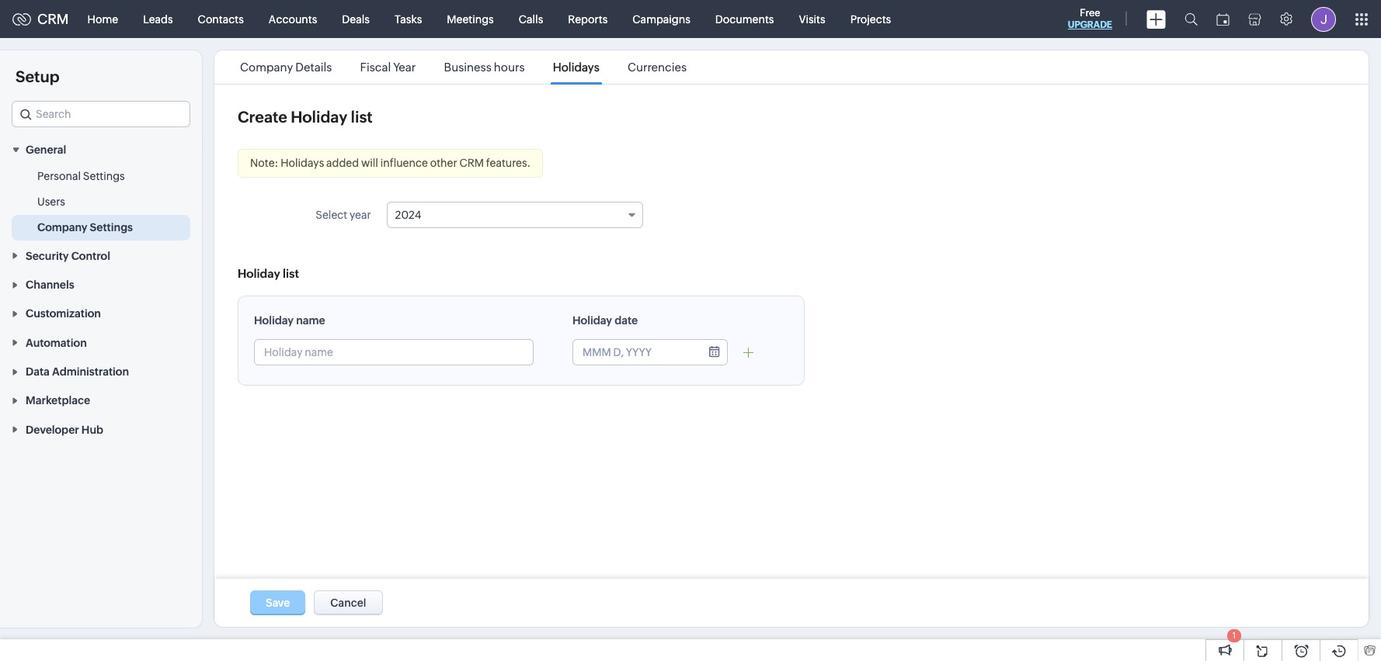 Task type: locate. For each thing, give the bounding box(es) containing it.
1 horizontal spatial company
[[240, 61, 293, 74]]

create
[[238, 108, 287, 126]]

administration
[[52, 366, 129, 378]]

general region
[[0, 164, 202, 241]]

holiday name
[[254, 315, 325, 327]]

campaigns link
[[620, 0, 703, 38]]

create menu image
[[1147, 10, 1166, 28]]

1 horizontal spatial list
[[351, 108, 373, 126]]

visits link
[[787, 0, 838, 38]]

meetings
[[447, 13, 494, 25]]

settings up security control dropdown button
[[90, 222, 133, 234]]

1 horizontal spatial holidays
[[553, 61, 600, 74]]

currencies link
[[625, 61, 689, 74]]

holiday up holiday name
[[238, 267, 280, 280]]

company for company settings
[[37, 222, 87, 234]]

developer hub button
[[0, 415, 202, 444]]

search element
[[1175, 0, 1207, 38]]

0 horizontal spatial crm
[[37, 11, 69, 27]]

select
[[316, 209, 347, 221]]

general button
[[0, 135, 202, 164]]

automation button
[[0, 328, 202, 357]]

0 vertical spatial list
[[351, 108, 373, 126]]

select year
[[316, 209, 371, 221]]

crm link
[[12, 11, 69, 27]]

fiscal
[[360, 61, 391, 74]]

holiday left date
[[573, 315, 612, 327]]

reports
[[568, 13, 608, 25]]

0 horizontal spatial company
[[37, 222, 87, 234]]

personal settings
[[37, 170, 125, 183]]

1 vertical spatial company
[[37, 222, 87, 234]]

0 vertical spatial crm
[[37, 11, 69, 27]]

None field
[[12, 101, 190, 127]]

1
[[1233, 632, 1236, 641]]

users link
[[37, 194, 65, 210]]

projects
[[850, 13, 891, 25]]

currencies
[[628, 61, 687, 74]]

0 vertical spatial company
[[240, 61, 293, 74]]

setup
[[16, 68, 59, 85]]

company
[[240, 61, 293, 74], [37, 222, 87, 234]]

accounts
[[269, 13, 317, 25]]

2024 field
[[387, 202, 643, 228]]

security control button
[[0, 241, 202, 270]]

holidays down reports
[[553, 61, 600, 74]]

automation
[[26, 337, 87, 349]]

list up will
[[351, 108, 373, 126]]

home
[[87, 13, 118, 25]]

crm right other
[[460, 157, 484, 169]]

calls
[[519, 13, 543, 25]]

holidays right note:
[[281, 157, 324, 169]]

details
[[295, 61, 332, 74]]

settings
[[83, 170, 125, 183], [90, 222, 133, 234]]

note: holidays added will influence other crm features.
[[250, 157, 531, 169]]

profile image
[[1311, 7, 1336, 31]]

control
[[71, 250, 110, 262]]

list
[[351, 108, 373, 126], [283, 267, 299, 280]]

tasks link
[[382, 0, 435, 38]]

documents link
[[703, 0, 787, 38]]

company inside general "region"
[[37, 222, 87, 234]]

logo image
[[12, 13, 31, 25]]

Search text field
[[12, 102, 190, 127]]

crm right logo
[[37, 11, 69, 27]]

fiscal year
[[360, 61, 416, 74]]

calls link
[[506, 0, 556, 38]]

crm
[[37, 11, 69, 27], [460, 157, 484, 169]]

developer
[[26, 424, 79, 436]]

holiday date
[[573, 315, 638, 327]]

holiday
[[291, 108, 347, 126], [238, 267, 280, 280], [254, 315, 294, 327], [573, 315, 612, 327]]

year
[[393, 61, 416, 74]]

company left "details"
[[240, 61, 293, 74]]

data administration button
[[0, 357, 202, 386]]

search image
[[1185, 12, 1198, 26]]

meetings link
[[435, 0, 506, 38]]

list up holiday name
[[283, 267, 299, 280]]

holidays
[[553, 61, 600, 74], [281, 157, 324, 169]]

users
[[37, 196, 65, 208]]

business hours link
[[442, 61, 527, 74]]

1 vertical spatial settings
[[90, 222, 133, 234]]

1 vertical spatial holidays
[[281, 157, 324, 169]]

1 vertical spatial crm
[[460, 157, 484, 169]]

customization
[[26, 308, 101, 320]]

free upgrade
[[1068, 7, 1113, 30]]

other
[[430, 157, 457, 169]]

channels
[[26, 279, 74, 291]]

personal
[[37, 170, 81, 183]]

holiday left name
[[254, 315, 294, 327]]

1 vertical spatial list
[[283, 267, 299, 280]]

added
[[326, 157, 359, 169]]

date
[[615, 315, 638, 327]]

campaigns
[[633, 13, 691, 25]]

hub
[[81, 424, 103, 436]]

settings down general dropdown button at left
[[83, 170, 125, 183]]

0 vertical spatial holidays
[[553, 61, 600, 74]]

reports link
[[556, 0, 620, 38]]

company down "users"
[[37, 222, 87, 234]]

0 vertical spatial settings
[[83, 170, 125, 183]]

list
[[226, 50, 701, 84]]

deals link
[[330, 0, 382, 38]]



Task type: vqa. For each thing, say whether or not it's contained in the screenshot.
General dropdown button
yes



Task type: describe. For each thing, give the bounding box(es) containing it.
accounts link
[[256, 0, 330, 38]]

company details
[[240, 61, 332, 74]]

profile element
[[1302, 0, 1346, 38]]

company details link
[[238, 61, 334, 74]]

visits
[[799, 13, 826, 25]]

1 horizontal spatial crm
[[460, 157, 484, 169]]

holiday down "details"
[[291, 108, 347, 126]]

list containing company details
[[226, 50, 701, 84]]

holiday for holiday name
[[254, 315, 294, 327]]

MMM d, yyyy text field
[[573, 340, 698, 365]]

developer hub
[[26, 424, 103, 436]]

channels button
[[0, 270, 202, 299]]

leads link
[[131, 0, 185, 38]]

personal settings link
[[37, 169, 125, 184]]

influence
[[380, 157, 428, 169]]

hours
[[494, 61, 525, 74]]

year
[[350, 209, 371, 221]]

data
[[26, 366, 50, 378]]

contacts link
[[185, 0, 256, 38]]

create holiday list
[[238, 108, 373, 126]]

upgrade
[[1068, 19, 1113, 30]]

security
[[26, 250, 69, 262]]

leads
[[143, 13, 173, 25]]

holidays link
[[551, 61, 602, 74]]

will
[[361, 157, 378, 169]]

settings for company settings
[[90, 222, 133, 234]]

name
[[296, 315, 325, 327]]

data administration
[[26, 366, 129, 378]]

settings for personal settings
[[83, 170, 125, 183]]

company for company details
[[240, 61, 293, 74]]

holiday for holiday date
[[573, 315, 612, 327]]

free
[[1080, 7, 1101, 19]]

customization button
[[0, 299, 202, 328]]

0 horizontal spatial holidays
[[281, 157, 324, 169]]

general
[[26, 144, 66, 156]]

create menu element
[[1137, 0, 1175, 38]]

business hours
[[444, 61, 525, 74]]

cancel
[[330, 597, 366, 610]]

company settings
[[37, 222, 133, 234]]

projects link
[[838, 0, 904, 38]]

company settings link
[[37, 220, 133, 236]]

tasks
[[395, 13, 422, 25]]

0 horizontal spatial list
[[283, 267, 299, 280]]

calendar image
[[1217, 13, 1230, 25]]

fiscal year link
[[358, 61, 418, 74]]

note:
[[250, 157, 278, 169]]

cancel button
[[314, 591, 383, 616]]

holiday for holiday list
[[238, 267, 280, 280]]

2024
[[395, 209, 421, 221]]

home link
[[75, 0, 131, 38]]

contacts
[[198, 13, 244, 25]]

deals
[[342, 13, 370, 25]]

security control
[[26, 250, 110, 262]]

business
[[444, 61, 492, 74]]

holiday list
[[238, 267, 299, 280]]

marketplace button
[[0, 386, 202, 415]]

Holiday name text field
[[255, 340, 533, 365]]

features.
[[486, 157, 531, 169]]

documents
[[715, 13, 774, 25]]

marketplace
[[26, 395, 90, 407]]



